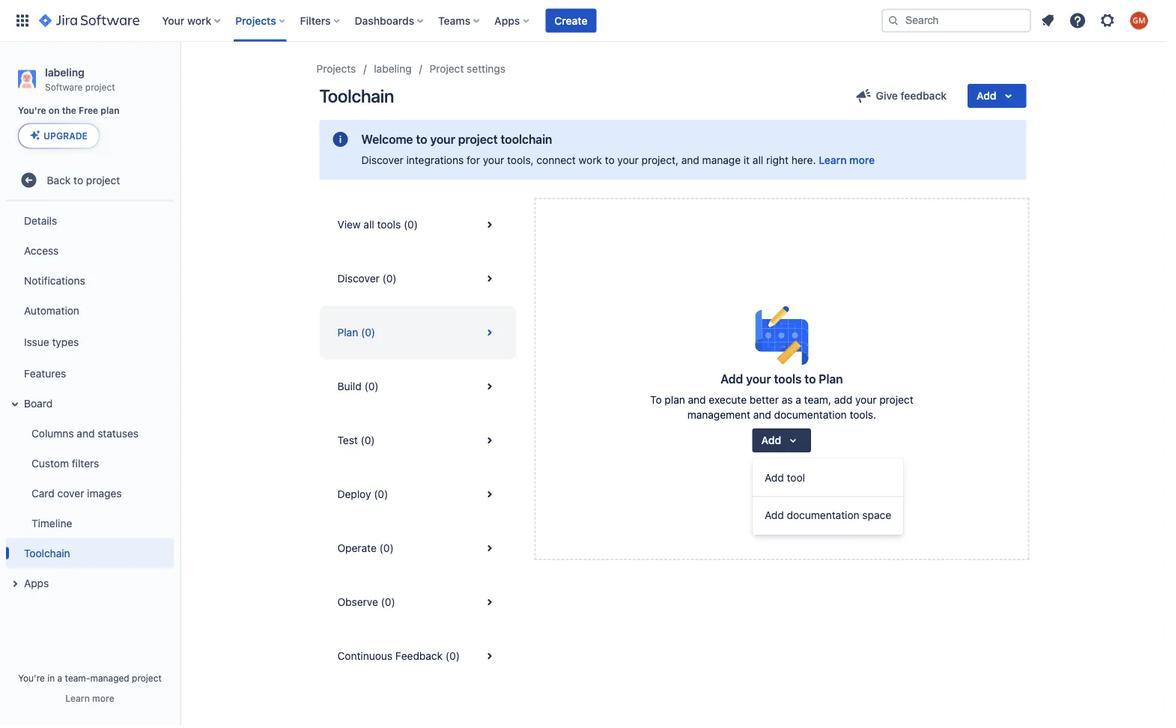 Task type: vqa. For each thing, say whether or not it's contained in the screenshot.
more
yes



Task type: describe. For each thing, give the bounding box(es) containing it.
help image
[[1069, 12, 1087, 30]]

add for your
[[721, 372, 743, 386]]

details link
[[6, 205, 174, 235]]

1 vertical spatial a
[[57, 673, 62, 683]]

for
[[467, 154, 480, 166]]

tools for to
[[774, 372, 802, 386]]

projects for projects link
[[316, 63, 356, 75]]

execute
[[709, 394, 747, 406]]

feedback
[[901, 90, 947, 102]]

group containing details
[[3, 201, 174, 602]]

welcome to your project toolchain discover integrations for your tools, connect work to your project, and manage it all right here. learn more
[[361, 132, 875, 166]]

(0) for plan (0)
[[361, 326, 375, 339]]

columns and statuses link
[[15, 418, 174, 448]]

and inside welcome to your project toolchain discover integrations for your tools, connect work to your project, and manage it all right here. learn more
[[681, 154, 699, 166]]

documentation inside add your tools to plan to plan and execute better as a team, add your project management and documentation tools.
[[774, 409, 847, 421]]

0 horizontal spatial plan
[[101, 105, 120, 116]]

your work
[[162, 14, 211, 27]]

free
[[79, 105, 98, 116]]

upgrade button
[[19, 124, 99, 148]]

custom
[[31, 457, 69, 469]]

project inside add your tools to plan to plan and execute better as a team, add your project management and documentation tools.
[[880, 394, 914, 406]]

add documentation space
[[765, 509, 891, 521]]

dashboards button
[[350, 9, 429, 33]]

your up better
[[746, 372, 771, 386]]

team,
[[804, 394, 831, 406]]

your up tools.
[[855, 394, 877, 406]]

right
[[766, 154, 789, 166]]

labeling link
[[374, 60, 412, 78]]

issue types link
[[6, 325, 174, 358]]

deploy (0)
[[337, 488, 388, 500]]

add button
[[968, 84, 1027, 108]]

(0) for operate (0)
[[379, 542, 394, 554]]

add documentation space button
[[753, 500, 903, 530]]

expand image
[[6, 395, 24, 413]]

feedback
[[395, 650, 443, 662]]

timeline
[[31, 517, 72, 529]]

search image
[[888, 15, 900, 27]]

space
[[862, 509, 891, 521]]

and down better
[[753, 409, 771, 421]]

observe (0) button
[[319, 575, 516, 629]]

(0) up discover (0) button
[[404, 218, 418, 231]]

discover (0) button
[[319, 252, 516, 306]]

card cover images link
[[15, 478, 174, 508]]

add for documentation
[[765, 509, 784, 521]]

you're for you're on the free plan
[[18, 105, 46, 116]]

issue
[[24, 336, 49, 348]]

project
[[430, 63, 464, 75]]

connect
[[537, 154, 576, 166]]

continuous feedback (0) button
[[319, 629, 516, 683]]

toolchain
[[501, 132, 552, 146]]

custom filters link
[[15, 448, 174, 478]]

add inside popup button
[[977, 90, 997, 102]]

team-
[[65, 673, 90, 683]]

project,
[[642, 154, 679, 166]]

back to project
[[47, 174, 120, 186]]

discover inside button
[[337, 272, 380, 285]]

and up filters
[[77, 427, 95, 439]]

access link
[[6, 235, 174, 265]]

all inside view all tools (0) button
[[364, 218, 374, 231]]

your up integrations
[[430, 132, 455, 146]]

your profile and settings image
[[1130, 12, 1148, 30]]

to inside add your tools to plan to plan and execute better as a team, add your project management and documentation tools.
[[805, 372, 816, 386]]

features link
[[6, 358, 174, 388]]

test
[[337, 434, 358, 446]]

(0) for build (0)
[[364, 380, 379, 392]]

welcome
[[361, 132, 413, 146]]

teams button
[[434, 9, 485, 33]]

back to project link
[[6, 165, 174, 195]]

issue types
[[24, 336, 79, 348]]

the
[[62, 105, 76, 116]]

banner containing your work
[[0, 0, 1166, 42]]

labeling for labeling software project
[[45, 66, 84, 78]]

operate
[[337, 542, 377, 554]]

cover
[[57, 487, 84, 499]]

add your tools to plan to plan and execute better as a team, add your project management and documentation tools.
[[650, 372, 914, 421]]

more inside welcome to your project toolchain discover integrations for your tools, connect work to your project, and manage it all right here. learn more
[[849, 154, 875, 166]]

columns
[[31, 427, 74, 439]]

tools.
[[850, 409, 876, 421]]

and up management
[[688, 394, 706, 406]]

work inside welcome to your project toolchain discover integrations for your tools, connect work to your project, and manage it all right here. learn more
[[579, 154, 602, 166]]

management
[[687, 409, 750, 421]]

add tool
[[765, 471, 805, 484]]

manage
[[702, 154, 741, 166]]

details
[[24, 214, 57, 227]]

apps button
[[490, 9, 535, 33]]

project right managed
[[132, 673, 162, 683]]

here.
[[791, 154, 816, 166]]

expand image
[[6, 575, 24, 593]]

project settings link
[[430, 60, 506, 78]]

test (0)
[[337, 434, 375, 446]]

in
[[47, 673, 55, 683]]

images
[[87, 487, 122, 499]]

plan inside add your tools to plan to plan and execute better as a team, add your project management and documentation tools.
[[665, 394, 685, 406]]

give feedback
[[876, 90, 947, 102]]

deploy
[[337, 488, 371, 500]]

as
[[782, 394, 793, 406]]

filters button
[[296, 9, 346, 33]]

learn more
[[65, 693, 114, 703]]

give
[[876, 90, 898, 102]]

0 vertical spatial learn more button
[[819, 153, 875, 168]]

add inside dropdown button
[[762, 434, 781, 446]]

access
[[24, 244, 59, 256]]

labeling software project
[[45, 66, 115, 92]]

(0) for deploy (0)
[[374, 488, 388, 500]]

timeline link
[[15, 508, 174, 538]]

(0) for observe (0)
[[381, 596, 395, 608]]

work inside dropdown button
[[187, 14, 211, 27]]

apps button
[[6, 568, 174, 598]]



Task type: locate. For each thing, give the bounding box(es) containing it.
back
[[47, 174, 71, 186]]

project settings
[[430, 63, 506, 75]]

add inside add your tools to plan to plan and execute better as a team, add your project management and documentation tools.
[[721, 372, 743, 386]]

continuous feedback (0)
[[337, 650, 460, 662]]

documentation inside add documentation space button
[[787, 509, 860, 521]]

toolchain
[[319, 85, 394, 106], [24, 547, 70, 559]]

documentation down team, on the bottom
[[774, 409, 847, 421]]

plan up build
[[337, 326, 358, 339]]

add tool button
[[753, 463, 903, 493]]

(0) right deploy at the left
[[374, 488, 388, 500]]

1 horizontal spatial work
[[579, 154, 602, 166]]

project right add
[[880, 394, 914, 406]]

0 horizontal spatial more
[[92, 693, 114, 703]]

plan (0)
[[337, 326, 375, 339]]

automation link
[[6, 295, 174, 325]]

your
[[430, 132, 455, 146], [483, 154, 504, 166], [617, 154, 639, 166], [746, 372, 771, 386], [855, 394, 877, 406]]

project inside labeling software project
[[85, 81, 115, 92]]

automation
[[24, 304, 79, 316]]

(0) right feedback on the left of the page
[[446, 650, 460, 662]]

1 horizontal spatial toolchain
[[319, 85, 394, 106]]

0 vertical spatial documentation
[[774, 409, 847, 421]]

learn right here.
[[819, 154, 847, 166]]

projects link
[[316, 60, 356, 78]]

tools up as
[[774, 372, 802, 386]]

0 vertical spatial toolchain
[[319, 85, 394, 106]]

tool
[[787, 471, 805, 484]]

more right here.
[[849, 154, 875, 166]]

toolchain down timeline
[[24, 547, 70, 559]]

view all tools (0)
[[337, 218, 418, 231]]

add for tool
[[765, 471, 784, 484]]

1 horizontal spatial learn more button
[[819, 153, 875, 168]]

you're on the free plan
[[18, 105, 120, 116]]

plan inside add your tools to plan to plan and execute better as a team, add your project management and documentation tools.
[[819, 372, 843, 386]]

plan
[[337, 326, 358, 339], [819, 372, 843, 386]]

0 horizontal spatial all
[[364, 218, 374, 231]]

to
[[650, 394, 662, 406]]

0 horizontal spatial work
[[187, 14, 211, 27]]

labeling inside labeling software project
[[45, 66, 84, 78]]

1 horizontal spatial all
[[753, 154, 763, 166]]

add left tool
[[765, 471, 784, 484]]

0 horizontal spatial apps
[[24, 577, 49, 589]]

appswitcher icon image
[[13, 12, 31, 30]]

projects for projects popup button
[[235, 14, 276, 27]]

features
[[24, 367, 66, 379]]

a
[[796, 394, 801, 406], [57, 673, 62, 683]]

1 vertical spatial apps
[[24, 577, 49, 589]]

(0) right test
[[361, 434, 375, 446]]

1 vertical spatial all
[[364, 218, 374, 231]]

to up integrations
[[416, 132, 427, 146]]

project up for
[[458, 132, 498, 146]]

your work button
[[157, 9, 226, 33]]

add down the add tool
[[765, 509, 784, 521]]

projects left filters
[[235, 14, 276, 27]]

discover
[[361, 154, 404, 166], [337, 272, 380, 285]]

0 horizontal spatial projects
[[235, 14, 276, 27]]

1 vertical spatial documentation
[[787, 509, 860, 521]]

0 horizontal spatial group
[[3, 201, 174, 602]]

to right back
[[74, 174, 83, 186]]

0 horizontal spatial tools
[[377, 218, 401, 231]]

0 vertical spatial discover
[[361, 154, 404, 166]]

1 vertical spatial toolchain
[[24, 547, 70, 559]]

filters
[[300, 14, 331, 27]]

tools right view
[[377, 218, 401, 231]]

1 vertical spatial more
[[92, 693, 114, 703]]

settings
[[467, 63, 506, 75]]

create
[[555, 14, 588, 27]]

more down managed
[[92, 693, 114, 703]]

apps inside apps button
[[24, 577, 49, 589]]

learn inside button
[[65, 693, 90, 703]]

1 vertical spatial tools
[[774, 372, 802, 386]]

toolchain link
[[6, 538, 174, 568]]

primary element
[[9, 0, 882, 42]]

project up details link at the left top of page
[[86, 174, 120, 186]]

0 vertical spatial all
[[753, 154, 763, 166]]

0 vertical spatial a
[[796, 394, 801, 406]]

1 vertical spatial projects
[[316, 63, 356, 75]]

labeling for labeling
[[374, 63, 412, 75]]

0 vertical spatial projects
[[235, 14, 276, 27]]

a right in
[[57, 673, 62, 683]]

0 vertical spatial plan
[[337, 326, 358, 339]]

documentation
[[774, 409, 847, 421], [787, 509, 860, 521]]

your
[[162, 14, 184, 27]]

(0) for discover (0)
[[382, 272, 397, 285]]

Search field
[[882, 9, 1031, 33]]

group
[[3, 201, 174, 602], [753, 458, 903, 535]]

apps right teams dropdown button at the top of page
[[494, 14, 520, 27]]

on
[[49, 105, 60, 116]]

add up execute at the right bottom
[[721, 372, 743, 386]]

to up team, on the bottom
[[805, 372, 816, 386]]

build (0)
[[337, 380, 379, 392]]

add inside button
[[765, 509, 784, 521]]

0 vertical spatial tools
[[377, 218, 401, 231]]

dashboards
[[355, 14, 414, 27]]

1 horizontal spatial learn
[[819, 154, 847, 166]]

add up the add tool
[[762, 434, 781, 446]]

0 horizontal spatial labeling
[[45, 66, 84, 78]]

0 vertical spatial more
[[849, 154, 875, 166]]

teams
[[438, 14, 471, 27]]

notifications link
[[6, 265, 174, 295]]

labeling down dashboards 'popup button'
[[374, 63, 412, 75]]

discover inside welcome to your project toolchain discover integrations for your tools, connect work to your project, and manage it all right here. learn more
[[361, 154, 404, 166]]

1 horizontal spatial projects
[[316, 63, 356, 75]]

sidebar navigation image
[[163, 60, 196, 90]]

a inside add your tools to plan to plan and execute better as a team, add your project management and documentation tools.
[[796, 394, 801, 406]]

toolchain down projects link
[[319, 85, 394, 106]]

card cover images
[[31, 487, 122, 499]]

upgrade
[[43, 131, 88, 141]]

you're left in
[[18, 673, 45, 683]]

2 you're from the top
[[18, 673, 45, 683]]

board
[[24, 397, 53, 409]]

all right it
[[753, 154, 763, 166]]

tools,
[[507, 154, 534, 166]]

add inside button
[[765, 471, 784, 484]]

jira software image
[[39, 12, 140, 30], [39, 12, 140, 30]]

discover (0)
[[337, 272, 397, 285]]

give feedback button
[[846, 84, 956, 108]]

discover up the plan (0)
[[337, 272, 380, 285]]

1 vertical spatial discover
[[337, 272, 380, 285]]

0 horizontal spatial toolchain
[[24, 547, 70, 559]]

1 horizontal spatial plan
[[665, 394, 685, 406]]

test (0) button
[[319, 413, 516, 467]]

tools inside add your tools to plan to plan and execute better as a team, add your project management and documentation tools.
[[774, 372, 802, 386]]

tools
[[377, 218, 401, 231], [774, 372, 802, 386]]

your left project,
[[617, 154, 639, 166]]

you're left on
[[18, 105, 46, 116]]

1 horizontal spatial labeling
[[374, 63, 412, 75]]

0 horizontal spatial a
[[57, 673, 62, 683]]

0 horizontal spatial plan
[[337, 326, 358, 339]]

1 vertical spatial plan
[[819, 372, 843, 386]]

1 vertical spatial work
[[579, 154, 602, 166]]

it
[[744, 154, 750, 166]]

1 vertical spatial learn
[[65, 693, 90, 703]]

group containing add tool
[[753, 458, 903, 535]]

(0) right operate in the bottom left of the page
[[379, 542, 394, 554]]

a right as
[[796, 394, 801, 406]]

(0) down view all tools (0)
[[382, 272, 397, 285]]

managed
[[90, 673, 129, 683]]

notifications image
[[1039, 12, 1057, 30]]

your right for
[[483, 154, 504, 166]]

1 horizontal spatial group
[[753, 458, 903, 535]]

filters
[[72, 457, 99, 469]]

tools inside button
[[377, 218, 401, 231]]

plan right to
[[665, 394, 685, 406]]

1 you're from the top
[[18, 105, 46, 116]]

(0) right "observe"
[[381, 596, 395, 608]]

discover down welcome
[[361, 154, 404, 166]]

learn inside welcome to your project toolchain discover integrations for your tools, connect work to your project, and manage it all right here. learn more
[[819, 154, 847, 166]]

plan right free
[[101, 105, 120, 116]]

plan (0) button
[[319, 306, 516, 360]]

1 vertical spatial plan
[[665, 394, 685, 406]]

project up free
[[85, 81, 115, 92]]

notifications
[[24, 274, 85, 286]]

learn down team- at bottom left
[[65, 693, 90, 703]]

learn more button right here.
[[819, 153, 875, 168]]

deploy (0) button
[[319, 467, 516, 521]]

documentation down the add tool button
[[787, 509, 860, 521]]

columns and statuses
[[31, 427, 139, 439]]

projects inside popup button
[[235, 14, 276, 27]]

apps down toolchain link
[[24, 577, 49, 589]]

learn
[[819, 154, 847, 166], [65, 693, 90, 703]]

more inside button
[[92, 693, 114, 703]]

statuses
[[98, 427, 139, 439]]

1 horizontal spatial apps
[[494, 14, 520, 27]]

1 vertical spatial learn more button
[[65, 692, 114, 704]]

plan
[[101, 105, 120, 116], [665, 394, 685, 406]]

all right view
[[364, 218, 374, 231]]

tools for (0)
[[377, 218, 401, 231]]

view
[[337, 218, 361, 231]]

1 vertical spatial you're
[[18, 673, 45, 683]]

0 vertical spatial work
[[187, 14, 211, 27]]

apps inside apps dropdown button
[[494, 14, 520, 27]]

0 vertical spatial plan
[[101, 105, 120, 116]]

(0) down discover (0)
[[361, 326, 375, 339]]

1 horizontal spatial a
[[796, 394, 801, 406]]

settings image
[[1099, 12, 1117, 30]]

and right project,
[[681, 154, 699, 166]]

all inside welcome to your project toolchain discover integrations for your tools, connect work to your project, and manage it all right here. learn more
[[753, 154, 763, 166]]

build (0) button
[[319, 360, 516, 413]]

add right feedback at the top of the page
[[977, 90, 997, 102]]

apps
[[494, 14, 520, 27], [24, 577, 49, 589]]

0 horizontal spatial learn more button
[[65, 692, 114, 704]]

build
[[337, 380, 362, 392]]

and
[[681, 154, 699, 166], [688, 394, 706, 406], [753, 409, 771, 421], [77, 427, 95, 439]]

create button
[[546, 9, 597, 33]]

0 vertical spatial learn
[[819, 154, 847, 166]]

operate (0)
[[337, 542, 394, 554]]

you're for you're in a team-managed project
[[18, 673, 45, 683]]

1 horizontal spatial plan
[[819, 372, 843, 386]]

0 vertical spatial apps
[[494, 14, 520, 27]]

banner
[[0, 0, 1166, 42]]

more
[[849, 154, 875, 166], [92, 693, 114, 703]]

(0) for test (0)
[[361, 434, 375, 446]]

plan inside button
[[337, 326, 358, 339]]

custom filters
[[31, 457, 99, 469]]

labeling
[[374, 63, 412, 75], [45, 66, 84, 78]]

0 vertical spatial you're
[[18, 105, 46, 116]]

1 horizontal spatial tools
[[774, 372, 802, 386]]

(0) right build
[[364, 380, 379, 392]]

observe (0)
[[337, 596, 395, 608]]

types
[[52, 336, 79, 348]]

observe
[[337, 596, 378, 608]]

learn more button down you're in a team-managed project
[[65, 692, 114, 704]]

card
[[31, 487, 55, 499]]

plan up add
[[819, 372, 843, 386]]

you're in a team-managed project
[[18, 673, 162, 683]]

view all tools (0) button
[[319, 198, 516, 252]]

to left project,
[[605, 154, 615, 166]]

project inside welcome to your project toolchain discover integrations for your tools, connect work to your project, and manage it all right here. learn more
[[458, 132, 498, 146]]

labeling up software
[[45, 66, 84, 78]]

projects down filters popup button
[[316, 63, 356, 75]]

1 horizontal spatial more
[[849, 154, 875, 166]]

0 horizontal spatial learn
[[65, 693, 90, 703]]

work right connect
[[579, 154, 602, 166]]

work right "your"
[[187, 14, 211, 27]]

add
[[834, 394, 853, 406]]



